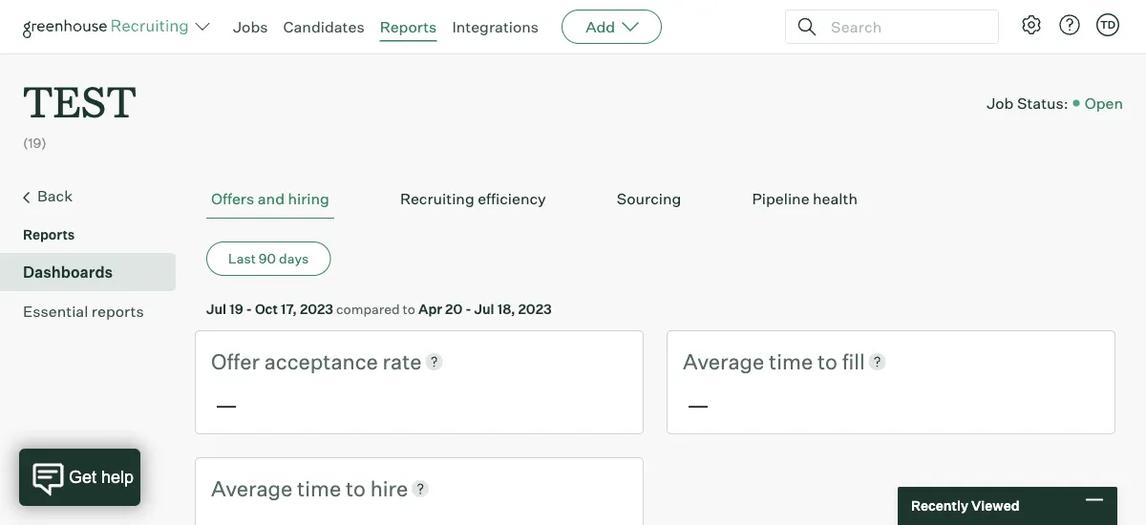 Task type: locate. For each thing, give the bounding box(es) containing it.
—
[[215, 390, 238, 419], [687, 390, 710, 419]]

to left apr
[[403, 301, 416, 318]]

0 horizontal spatial average time to
[[211, 475, 370, 502]]

dashboards
[[23, 263, 113, 282]]

0 horizontal spatial jul
[[206, 301, 227, 318]]

candidates
[[283, 17, 365, 36]]

0 vertical spatial to
[[403, 301, 416, 318]]

oct
[[255, 301, 278, 318]]

1 — from the left
[[215, 390, 238, 419]]

0 vertical spatial average time to
[[683, 349, 843, 375]]

to
[[403, 301, 416, 318], [818, 349, 838, 375], [346, 475, 366, 502]]

pipeline health button
[[748, 180, 863, 219]]

0 horizontal spatial average
[[211, 475, 293, 502]]

1 vertical spatial time
[[297, 475, 341, 502]]

2 2023 from the left
[[519, 301, 552, 318]]

back link
[[23, 185, 168, 209]]

0 horizontal spatial time
[[297, 475, 341, 502]]

td
[[1101, 18, 1116, 31]]

to left hire
[[346, 475, 366, 502]]

jul left 19
[[206, 301, 227, 318]]

1 horizontal spatial time
[[770, 349, 814, 375]]

time for fill
[[770, 349, 814, 375]]

time
[[770, 349, 814, 375], [297, 475, 341, 502]]

time left hire
[[297, 475, 341, 502]]

18,
[[497, 301, 516, 318]]

offers and hiring button
[[206, 180, 334, 219]]

jul 19 - oct 17, 2023 compared to apr 20 - jul 18, 2023
[[206, 301, 552, 318]]

1 vertical spatial average
[[211, 475, 293, 502]]

- right 20
[[466, 301, 472, 318]]

greenhouse recruiting image
[[23, 15, 195, 38]]

last 90 days
[[228, 251, 309, 267]]

1 horizontal spatial jul
[[474, 301, 495, 318]]

td button
[[1093, 10, 1124, 40]]

1 horizontal spatial average
[[683, 349, 765, 375]]

reports down back
[[23, 227, 75, 243]]

and
[[258, 189, 285, 209]]

-
[[246, 301, 252, 318], [466, 301, 472, 318]]

1 jul from the left
[[206, 301, 227, 318]]

job status:
[[987, 94, 1069, 113]]

days
[[279, 251, 309, 267]]

1 horizontal spatial 2023
[[519, 301, 552, 318]]

2 — from the left
[[687, 390, 710, 419]]

1 vertical spatial to
[[818, 349, 838, 375]]

2023
[[300, 301, 334, 318], [519, 301, 552, 318]]

test
[[23, 73, 137, 129]]

integrations
[[452, 17, 539, 36]]

reports right candidates 'link'
[[380, 17, 437, 36]]

efficiency
[[478, 189, 547, 209]]

jul
[[206, 301, 227, 318], [474, 301, 495, 318]]

2023 right 18,
[[519, 301, 552, 318]]

hiring
[[288, 189, 330, 209]]

0 horizontal spatial —
[[215, 390, 238, 419]]

time left fill
[[770, 349, 814, 375]]

to left fill
[[818, 349, 838, 375]]

0 horizontal spatial 2023
[[300, 301, 334, 318]]

0 horizontal spatial -
[[246, 301, 252, 318]]

average time to
[[683, 349, 843, 375], [211, 475, 370, 502]]

test (19)
[[23, 73, 137, 151]]

0 vertical spatial time
[[770, 349, 814, 375]]

90
[[259, 251, 276, 267]]

test link
[[23, 54, 137, 133]]

2 horizontal spatial to
[[818, 349, 838, 375]]

rate
[[383, 349, 422, 375]]

recruiting efficiency button
[[396, 180, 551, 219]]

1 vertical spatial average time to
[[211, 475, 370, 502]]

jul left 18,
[[474, 301, 495, 318]]

average for hire
[[211, 475, 293, 502]]

reports
[[380, 17, 437, 36], [23, 227, 75, 243]]

1 horizontal spatial -
[[466, 301, 472, 318]]

0 horizontal spatial to
[[346, 475, 366, 502]]

- right 19
[[246, 301, 252, 318]]

tab list
[[206, 180, 1105, 219]]

2023 right 17,
[[300, 301, 334, 318]]

1 vertical spatial reports
[[23, 227, 75, 243]]

1 horizontal spatial —
[[687, 390, 710, 419]]

2 - from the left
[[466, 301, 472, 318]]

(19)
[[23, 134, 47, 151]]

jobs
[[233, 17, 268, 36]]

20
[[445, 301, 463, 318]]

2 vertical spatial to
[[346, 475, 366, 502]]

last
[[228, 251, 256, 267]]

1 horizontal spatial to
[[403, 301, 416, 318]]

1 horizontal spatial average time to
[[683, 349, 843, 375]]

0 vertical spatial reports
[[380, 17, 437, 36]]

0 vertical spatial average
[[683, 349, 765, 375]]

average
[[683, 349, 765, 375], [211, 475, 293, 502]]



Task type: describe. For each thing, give the bounding box(es) containing it.
offers
[[211, 189, 255, 209]]

— for average
[[687, 390, 710, 419]]

recently
[[912, 498, 969, 515]]

time for hire
[[297, 475, 341, 502]]

open
[[1085, 94, 1124, 113]]

2 jul from the left
[[474, 301, 495, 318]]

status:
[[1018, 94, 1069, 113]]

apr
[[419, 301, 443, 318]]

pipeline
[[753, 189, 810, 209]]

candidates link
[[283, 17, 365, 36]]

average time to for hire
[[211, 475, 370, 502]]

health
[[813, 189, 858, 209]]

tab list containing offers and hiring
[[206, 180, 1105, 219]]

average for fill
[[683, 349, 765, 375]]

17,
[[281, 301, 297, 318]]

hire
[[370, 475, 408, 502]]

pipeline health
[[753, 189, 858, 209]]

add
[[586, 17, 616, 36]]

reports link
[[380, 17, 437, 36]]

configure image
[[1021, 13, 1044, 36]]

to for hire
[[346, 475, 366, 502]]

1 - from the left
[[246, 301, 252, 318]]

to for fill
[[818, 349, 838, 375]]

acceptance
[[264, 349, 378, 375]]

offer acceptance
[[211, 349, 383, 375]]

offer
[[211, 349, 260, 375]]

recruiting
[[400, 189, 475, 209]]

job
[[987, 94, 1015, 113]]

1 2023 from the left
[[300, 301, 334, 318]]

compared
[[336, 301, 400, 318]]

back
[[37, 187, 73, 206]]

recruiting efficiency
[[400, 189, 547, 209]]

integrations link
[[452, 17, 539, 36]]

recently viewed
[[912, 498, 1020, 515]]

average time to for fill
[[683, 349, 843, 375]]

essential reports
[[23, 302, 144, 321]]

Search text field
[[827, 13, 982, 41]]

offers and hiring
[[211, 189, 330, 209]]

sourcing
[[617, 189, 682, 209]]

fill
[[843, 349, 866, 375]]

0 horizontal spatial reports
[[23, 227, 75, 243]]

sourcing button
[[612, 180, 687, 219]]

dashboards link
[[23, 261, 168, 284]]

19
[[229, 301, 243, 318]]

reports
[[92, 302, 144, 321]]

jobs link
[[233, 17, 268, 36]]

add button
[[562, 10, 663, 44]]

— for offer
[[215, 390, 238, 419]]

last 90 days button
[[206, 242, 331, 276]]

1 horizontal spatial reports
[[380, 17, 437, 36]]

essential
[[23, 302, 88, 321]]

essential reports link
[[23, 300, 168, 323]]

viewed
[[972, 498, 1020, 515]]

td button
[[1097, 13, 1120, 36]]



Task type: vqa. For each thing, say whether or not it's contained in the screenshot.
Company
no



